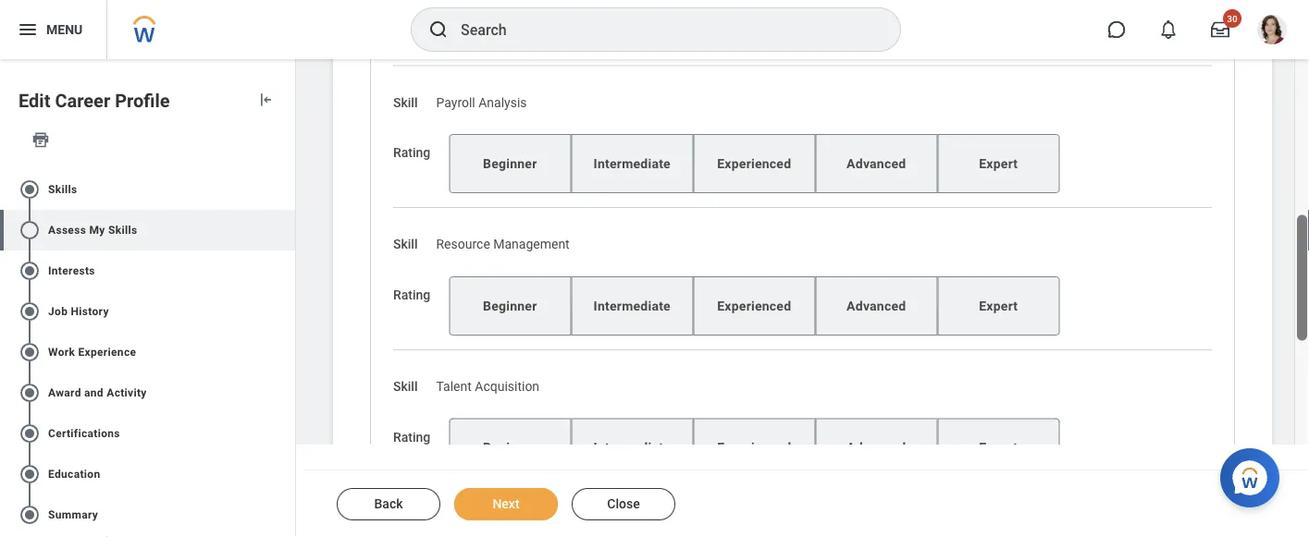 Task type: locate. For each thing, give the bounding box(es) containing it.
error image for skills
[[277, 178, 295, 201]]

summary link
[[0, 495, 295, 536]]

1 vertical spatial beginner
[[483, 298, 537, 313]]

0 vertical spatial experienced
[[717, 156, 791, 171]]

1 experienced radio from the top
[[693, 276, 815, 336]]

0 vertical spatial advanced radio
[[815, 134, 938, 193]]

education
[[48, 468, 100, 481]]

2 vertical spatial option group
[[449, 419, 1060, 478]]

action bar region
[[304, 470, 1309, 538]]

error image inside assess my skills link
[[277, 219, 295, 241]]

skills up assess
[[48, 183, 77, 196]]

job history link
[[0, 291, 295, 332]]

expert radio for resource management
[[938, 276, 1060, 336]]

inbox large image
[[1211, 20, 1230, 39]]

error image for certifications
[[277, 423, 295, 445]]

assess my skills
[[48, 224, 137, 237]]

error image
[[277, 178, 295, 201], [277, 219, 295, 241], [277, 260, 295, 282], [277, 301, 295, 323], [277, 382, 295, 404], [277, 423, 295, 445], [277, 463, 295, 486]]

resource management
[[436, 237, 570, 252]]

30 button
[[1200, 9, 1242, 50]]

assess my skills link
[[0, 210, 295, 251]]

0 vertical spatial skill
[[393, 95, 418, 110]]

radio custom image inside assess my skills link
[[19, 219, 41, 241]]

1 vertical spatial expert radio
[[938, 419, 1060, 478]]

Expert radio
[[938, 134, 1060, 193]]

1 expert from the top
[[979, 156, 1018, 171]]

1 beginner from the top
[[483, 156, 537, 171]]

2 advanced from the top
[[847, 298, 906, 313]]

5 radio custom image from the top
[[19, 504, 41, 526]]

error image
[[277, 341, 295, 363], [277, 504, 295, 526]]

2 error image from the top
[[277, 504, 295, 526]]

1 rating from the top
[[393, 145, 431, 161]]

4 radio custom image from the top
[[19, 423, 41, 445]]

experienced
[[717, 156, 791, 171], [717, 298, 791, 313], [717, 440, 791, 456]]

2 vertical spatial experienced
[[717, 440, 791, 456]]

skill
[[393, 95, 418, 110], [393, 237, 418, 252], [393, 379, 418, 394]]

talent
[[436, 379, 472, 394]]

0 vertical spatial error image
[[277, 341, 295, 363]]

radio custom image
[[19, 178, 41, 201], [19, 260, 41, 282], [19, 341, 41, 363], [19, 463, 41, 486]]

0 vertical spatial rating
[[393, 145, 431, 161]]

payroll analysis
[[436, 95, 527, 110]]

skills
[[48, 183, 77, 196], [108, 224, 137, 237]]

0 vertical spatial option group
[[449, 134, 1060, 193]]

0 vertical spatial experienced radio
[[693, 276, 815, 336]]

skill left talent
[[393, 379, 418, 394]]

award and activity link
[[0, 373, 295, 413]]

Search Workday  search field
[[461, 9, 862, 50]]

error image inside award and activity link
[[277, 382, 295, 404]]

intermediate inside option
[[594, 440, 671, 456]]

option group for talent acquisition
[[449, 419, 1060, 478]]

management
[[493, 237, 570, 252]]

close button
[[572, 489, 675, 521]]

experienced radio for acquisition
[[693, 419, 815, 478]]

2 beginner from the top
[[483, 298, 537, 313]]

talent acquisition element
[[436, 375, 540, 394]]

justify image
[[17, 19, 39, 41]]

beginner
[[483, 156, 537, 171], [483, 298, 537, 313], [483, 440, 537, 456]]

1 error image from the top
[[277, 178, 295, 201]]

radio custom image inside the interests 'link'
[[19, 260, 41, 282]]

radio custom image left 'award'
[[19, 382, 41, 404]]

0 vertical spatial skills
[[48, 183, 77, 196]]

error image inside "job history" link
[[277, 301, 295, 323]]

1 advanced radio from the top
[[815, 134, 938, 193]]

1 vertical spatial error image
[[277, 504, 295, 526]]

0 vertical spatial intermediate radio
[[571, 134, 693, 193]]

1 experienced from the top
[[717, 156, 791, 171]]

1 vertical spatial experienced radio
[[693, 419, 815, 478]]

radio custom image left summary
[[19, 504, 41, 526]]

radio custom image inside the skills link
[[19, 178, 41, 201]]

2 beginner radio from the top
[[449, 419, 571, 478]]

2 expert radio from the top
[[938, 419, 1060, 478]]

radio custom image for assess
[[19, 219, 41, 241]]

activity
[[107, 387, 147, 400]]

2 vertical spatial beginner
[[483, 440, 537, 456]]

radio custom image left education
[[19, 463, 41, 486]]

experienced for management
[[717, 298, 791, 313]]

radio custom image left the work
[[19, 341, 41, 363]]

2 vertical spatial expert
[[979, 440, 1018, 456]]

2 vertical spatial advanced
[[847, 440, 906, 456]]

1 radio custom image from the top
[[19, 178, 41, 201]]

2 radio custom image from the top
[[19, 260, 41, 282]]

3 skill from the top
[[393, 379, 418, 394]]

0 vertical spatial expert radio
[[938, 276, 1060, 336]]

0 vertical spatial intermediate
[[594, 156, 671, 171]]

Advanced radio
[[815, 134, 938, 193], [815, 419, 938, 478]]

2 rating from the top
[[393, 288, 431, 303]]

resource
[[436, 237, 490, 252]]

2 intermediate from the top
[[594, 298, 671, 313]]

beginner for acquisition
[[483, 440, 537, 456]]

skills right my
[[108, 224, 137, 237]]

30
[[1227, 13, 1238, 24]]

transformation import image
[[256, 91, 275, 109]]

Advanced radio
[[815, 276, 938, 336]]

1 vertical spatial intermediate
[[594, 298, 671, 313]]

1 vertical spatial beginner radio
[[449, 419, 571, 478]]

rating
[[393, 145, 431, 161], [393, 288, 431, 303], [393, 430, 431, 445]]

reading pane region
[[296, 0, 1309, 493]]

1 intermediate from the top
[[594, 156, 671, 171]]

list
[[0, 162, 295, 538]]

Expert radio
[[938, 276, 1060, 336], [938, 419, 1060, 478]]

radio custom image down print icon
[[19, 178, 41, 201]]

2 skill from the top
[[393, 237, 418, 252]]

1 vertical spatial experienced
[[717, 298, 791, 313]]

advanced for management
[[847, 298, 906, 313]]

error image for summary
[[277, 504, 295, 526]]

advanced
[[847, 156, 906, 171], [847, 298, 906, 313], [847, 440, 906, 456]]

beginner up next
[[483, 440, 537, 456]]

1 vertical spatial advanced
[[847, 298, 906, 313]]

menu button
[[0, 0, 107, 59]]

interests
[[48, 264, 95, 277]]

1 option group from the top
[[449, 134, 1060, 193]]

error image inside work experience link
[[277, 341, 295, 363]]

1 vertical spatial advanced radio
[[815, 419, 938, 478]]

3 beginner from the top
[[483, 440, 537, 456]]

option group for resource management
[[449, 276, 1060, 336]]

0 vertical spatial beginner radio
[[449, 276, 571, 336]]

beginner radio up next
[[449, 419, 571, 478]]

radio custom image for interests
[[19, 260, 41, 282]]

1 vertical spatial intermediate radio
[[571, 276, 693, 336]]

1 vertical spatial option group
[[449, 276, 1060, 336]]

error image for award and activity
[[277, 382, 295, 404]]

expert
[[979, 156, 1018, 171], [979, 298, 1018, 313], [979, 440, 1018, 456]]

1 beginner radio from the top
[[449, 276, 571, 336]]

1 vertical spatial expert
[[979, 298, 1018, 313]]

3 radio custom image from the top
[[19, 341, 41, 363]]

history
[[71, 305, 109, 318]]

1 expert radio from the top
[[938, 276, 1060, 336]]

expert for talent acquisition
[[979, 440, 1018, 456]]

3 option group from the top
[[449, 419, 1060, 478]]

my
[[89, 224, 105, 237]]

radio custom image left the certifications
[[19, 423, 41, 445]]

1 radio custom image from the top
[[19, 219, 41, 241]]

beginner radio for management
[[449, 276, 571, 336]]

1 vertical spatial rating
[[393, 288, 431, 303]]

skills inside the skills link
[[48, 183, 77, 196]]

1 vertical spatial skills
[[108, 224, 137, 237]]

profile
[[115, 90, 170, 112]]

summary
[[48, 509, 98, 522]]

2 vertical spatial skill
[[393, 379, 418, 394]]

2 radio custom image from the top
[[19, 301, 41, 323]]

skill left resource
[[393, 237, 418, 252]]

advanced inside radio
[[847, 298, 906, 313]]

2 expert from the top
[[979, 298, 1018, 313]]

radio custom image inside award and activity link
[[19, 382, 41, 404]]

Beginner radio
[[449, 276, 571, 336], [449, 419, 571, 478]]

skills link
[[0, 169, 295, 210]]

2 option group from the top
[[449, 276, 1060, 336]]

error image for interests
[[277, 260, 295, 282]]

Experienced radio
[[693, 276, 815, 336], [693, 419, 815, 478]]

radio custom image left job at the bottom of the page
[[19, 301, 41, 323]]

4 error image from the top
[[277, 301, 295, 323]]

7 error image from the top
[[277, 463, 295, 486]]

job
[[48, 305, 68, 318]]

award and activity
[[48, 387, 147, 400]]

2 error image from the top
[[277, 219, 295, 241]]

1 error image from the top
[[277, 341, 295, 363]]

analysis
[[479, 95, 527, 110]]

work
[[48, 346, 75, 359]]

intermediate
[[594, 156, 671, 171], [594, 298, 671, 313], [594, 440, 671, 456]]

close
[[607, 497, 640, 512]]

3 experienced from the top
[[717, 440, 791, 456]]

beginner down 'analysis'
[[483, 156, 537, 171]]

beginner radio down resource management
[[449, 276, 571, 336]]

next
[[493, 497, 520, 512]]

2 vertical spatial rating
[[393, 430, 431, 445]]

6 error image from the top
[[277, 423, 295, 445]]

0 vertical spatial expert
[[979, 156, 1018, 171]]

0 vertical spatial beginner
[[483, 156, 537, 171]]

intermediate for management
[[594, 298, 671, 313]]

expert inside radio
[[979, 156, 1018, 171]]

3 error image from the top
[[277, 260, 295, 282]]

option group
[[449, 134, 1060, 193], [449, 276, 1060, 336], [449, 419, 1060, 478]]

expert for resource management
[[979, 298, 1018, 313]]

0 horizontal spatial skills
[[48, 183, 77, 196]]

radio custom image inside "job history" link
[[19, 301, 41, 323]]

rating for resource
[[393, 288, 431, 303]]

assess
[[48, 224, 86, 237]]

radio custom image left assess
[[19, 219, 41, 241]]

beginner down resource management
[[483, 298, 537, 313]]

5 error image from the top
[[277, 382, 295, 404]]

error image inside certifications link
[[277, 423, 295, 445]]

4 radio custom image from the top
[[19, 463, 41, 486]]

2 vertical spatial intermediate
[[594, 440, 671, 456]]

0 vertical spatial advanced
[[847, 156, 906, 171]]

2 experienced from the top
[[717, 298, 791, 313]]

radio custom image for skills
[[19, 178, 41, 201]]

acquisition
[[475, 379, 540, 394]]

and
[[84, 387, 104, 400]]

3 expert from the top
[[979, 440, 1018, 456]]

3 intermediate from the top
[[594, 440, 671, 456]]

next button
[[454, 489, 558, 521]]

Intermediate radio
[[571, 134, 693, 193], [571, 276, 693, 336]]

3 advanced from the top
[[847, 440, 906, 456]]

radio custom image inside education link
[[19, 463, 41, 486]]

skill left payroll
[[393, 95, 418, 110]]

radio custom image left interests
[[19, 260, 41, 282]]

talent acquisition
[[436, 379, 540, 394]]

3 rating from the top
[[393, 430, 431, 445]]

1 horizontal spatial skills
[[108, 224, 137, 237]]

experienced inside experienced option
[[717, 156, 791, 171]]

1 vertical spatial skill
[[393, 237, 418, 252]]

3 radio custom image from the top
[[19, 382, 41, 404]]

rating for talent
[[393, 430, 431, 445]]

2 experienced radio from the top
[[693, 419, 815, 478]]

2 advanced radio from the top
[[815, 419, 938, 478]]

experienced for acquisition
[[717, 440, 791, 456]]

menu
[[46, 22, 83, 37]]

radio custom image
[[19, 219, 41, 241], [19, 301, 41, 323], [19, 382, 41, 404], [19, 423, 41, 445], [19, 504, 41, 526]]

radio custom image inside work experience link
[[19, 341, 41, 363]]



Task type: describe. For each thing, give the bounding box(es) containing it.
Intermediate radio
[[571, 419, 693, 478]]

radio custom image for work experience
[[19, 341, 41, 363]]

radio custom image inside summary link
[[19, 504, 41, 526]]

intermediate for acquisition
[[594, 440, 671, 456]]

radio custom image inside certifications link
[[19, 423, 41, 445]]

error image for work experience
[[277, 341, 295, 363]]

beginner radio for acquisition
[[449, 419, 571, 478]]

edit
[[19, 90, 50, 112]]

resource management element
[[436, 233, 570, 252]]

education link
[[0, 454, 295, 495]]

radio custom image for award
[[19, 382, 41, 404]]

notifications large image
[[1159, 20, 1178, 39]]

interests link
[[0, 251, 295, 291]]

search image
[[427, 19, 450, 41]]

work experience link
[[0, 332, 295, 373]]

2 intermediate radio from the top
[[571, 276, 693, 336]]

experienced radio for management
[[693, 276, 815, 336]]

work experience
[[48, 346, 136, 359]]

error image for assess my skills
[[277, 219, 295, 241]]

advanced radio for talent acquisition option group
[[815, 419, 938, 478]]

profile logan mcneil image
[[1258, 15, 1287, 48]]

experience
[[78, 346, 136, 359]]

payroll
[[436, 95, 475, 110]]

certifications
[[48, 427, 120, 440]]

award
[[48, 387, 81, 400]]

1 skill from the top
[[393, 95, 418, 110]]

Beginner radio
[[449, 134, 571, 193]]

certifications link
[[0, 413, 295, 454]]

Experienced radio
[[693, 134, 815, 193]]

edit career profile
[[19, 90, 170, 112]]

workday assistant region
[[1220, 441, 1287, 508]]

advanced radio for 3rd option group from the bottom of the reading pane region
[[815, 134, 938, 193]]

job history
[[48, 305, 109, 318]]

print image
[[31, 130, 50, 149]]

skill for resource management
[[393, 237, 418, 252]]

beginner for management
[[483, 298, 537, 313]]

skill for talent acquisition
[[393, 379, 418, 394]]

back button
[[337, 489, 440, 521]]

radio custom image for job
[[19, 301, 41, 323]]

1 advanced from the top
[[847, 156, 906, 171]]

1 intermediate radio from the top
[[571, 134, 693, 193]]

radio custom image for education
[[19, 463, 41, 486]]

beginner inside radio
[[483, 156, 537, 171]]

error image for job history
[[277, 301, 295, 323]]

list containing skills
[[0, 162, 295, 538]]

advanced for acquisition
[[847, 440, 906, 456]]

error image for education
[[277, 463, 295, 486]]

payroll analysis element
[[436, 91, 527, 110]]

career
[[55, 90, 110, 112]]

back
[[374, 497, 403, 512]]

expert radio for talent acquisition
[[938, 419, 1060, 478]]

skills inside assess my skills link
[[108, 224, 137, 237]]



Task type: vqa. For each thing, say whether or not it's contained in the screenshot.
Northern to the bottom
no



